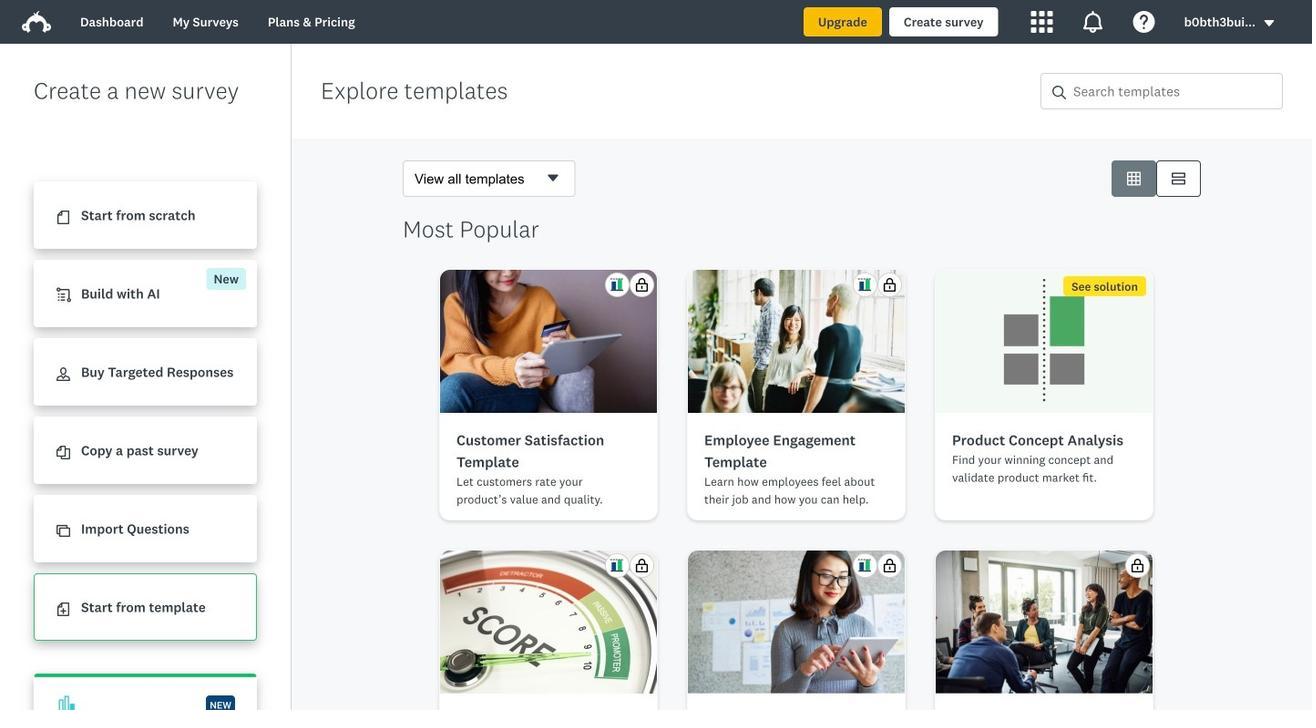 Task type: vqa. For each thing, say whether or not it's contained in the screenshot.
tooltip
no



Task type: describe. For each thing, give the bounding box(es) containing it.
documentplus image
[[57, 603, 70, 617]]

surveymonkey-paradigm belonging and inclusion template image
[[936, 551, 1153, 694]]

product concept analysis image
[[936, 270, 1153, 413]]

software and app customer feedback with nps® image
[[688, 551, 905, 694]]

lock image
[[883, 278, 897, 292]]

grid image
[[1128, 172, 1141, 186]]

net promoter® score (nps) template image
[[440, 551, 657, 694]]

2 brand logo image from the top
[[22, 11, 51, 33]]

document image
[[57, 211, 70, 224]]

customer satisfaction template image
[[440, 270, 657, 413]]

textboxmultiple image
[[1172, 172, 1186, 186]]

user image
[[57, 368, 70, 381]]

1 brand logo image from the top
[[22, 7, 51, 36]]

clone image
[[57, 524, 70, 538]]



Task type: locate. For each thing, give the bounding box(es) containing it.
help icon image
[[1134, 11, 1156, 33]]

lock image
[[635, 278, 649, 292], [635, 559, 649, 573], [883, 559, 897, 573], [1131, 559, 1145, 573]]

lock image for software and app customer feedback with nps® "image"
[[883, 559, 897, 573]]

products icon image
[[1032, 11, 1054, 33], [1032, 11, 1054, 33]]

documentclone image
[[57, 446, 70, 460]]

lock image for customer satisfaction template image
[[635, 278, 649, 292]]

lock image for net promoter® score (nps) template image at the bottom of the page
[[635, 559, 649, 573]]

dropdown arrow icon image
[[1264, 17, 1276, 30], [1265, 20, 1275, 26]]

brand logo image
[[22, 7, 51, 36], [22, 11, 51, 33]]

notification center icon image
[[1083, 11, 1105, 33]]

search image
[[1053, 86, 1067, 99]]

employee engagement template image
[[688, 270, 905, 413]]

Search templates field
[[1067, 74, 1283, 108]]



